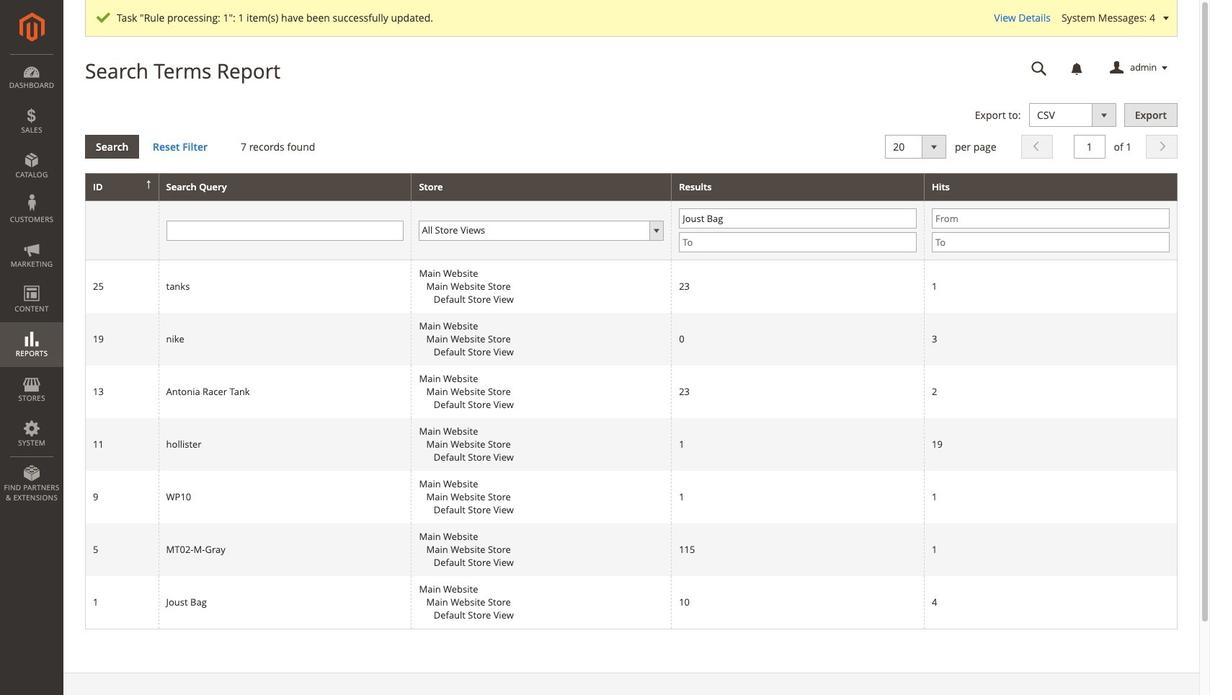 Task type: describe. For each thing, give the bounding box(es) containing it.
from text field for to text box
[[680, 209, 917, 229]]

from text field for to text field
[[933, 209, 1171, 229]]

To text field
[[680, 232, 917, 253]]



Task type: locate. For each thing, give the bounding box(es) containing it.
1 from text field from the left
[[680, 209, 917, 229]]

To text field
[[933, 232, 1171, 253]]

2 from text field from the left
[[933, 209, 1171, 229]]

magento admin panel image
[[19, 12, 44, 42]]

menu bar
[[0, 54, 63, 510]]

None text field
[[1022, 56, 1058, 81]]

1 horizontal spatial from text field
[[933, 209, 1171, 229]]

From text field
[[680, 209, 917, 229], [933, 209, 1171, 229]]

from text field up to text field
[[933, 209, 1171, 229]]

from text field up to text box
[[680, 209, 917, 229]]

0 horizontal spatial from text field
[[680, 209, 917, 229]]

None text field
[[1074, 135, 1106, 158], [166, 221, 404, 241], [1074, 135, 1106, 158], [166, 221, 404, 241]]



